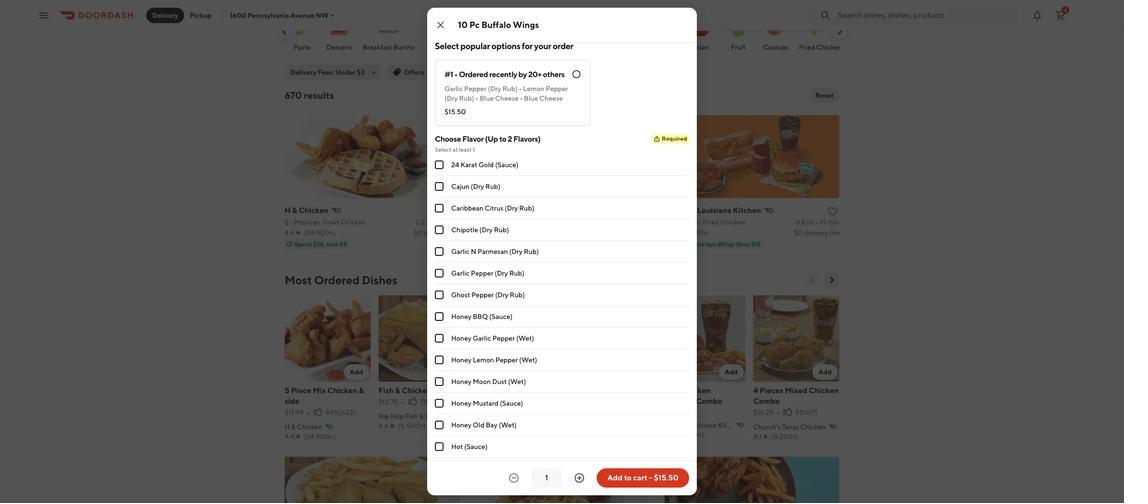 Task type: vqa. For each thing, say whether or not it's contained in the screenshot.


Task type: describe. For each thing, give the bounding box(es) containing it.
over inside button
[[477, 68, 492, 76]]

hot
[[452, 443, 463, 451]]

texas
[[782, 423, 799, 431]]

desserts
[[327, 43, 353, 51]]

$ • mexican, fried chicken
[[285, 218, 366, 226]]

america's best wings inside · dialog
[[472, 0, 538, 8]]

ordered inside · dialog
[[459, 70, 488, 79]]

chicken up the deals: free 6pc wings over $15 on the right top of page
[[721, 218, 746, 226]]

a for (2,200+)
[[502, 423, 507, 431]]

670
[[285, 90, 302, 101]]

4 pieces mixed chicken combo
[[754, 386, 839, 406]]

hot (sauce)
[[452, 443, 488, 451]]

chicken, for chick-
[[488, 218, 516, 226]]

pickup for the rightmost pickup button
[[440, 68, 461, 76]]

1 vertical spatial 10 pc buffalo wings
[[566, 386, 638, 395]]

honey for honey lemon pepper (wet)
[[452, 356, 472, 364]]

save
[[327, 240, 339, 248]]

caribbean citrus (dry rub)
[[452, 204, 535, 212]]

(sauce) right gold
[[495, 161, 519, 169]]

next button of carousel image
[[827, 275, 837, 285]]

(sauce) right hot
[[464, 443, 488, 451]]

old
[[473, 421, 485, 429]]

gold
[[479, 161, 494, 169]]

spicy
[[660, 386, 680, 395]]

choose flavor (up to 2 flavors) select at least 1
[[435, 134, 541, 153]]

(dry right parmesan
[[510, 248, 523, 255]]

Honey BBQ (Sauce) checkbox
[[435, 312, 444, 321]]

reset
[[816, 92, 834, 99]]

chick- for (2,200+)
[[472, 423, 493, 431]]

2
[[508, 134, 512, 144]]

(dry right cajun
[[471, 183, 484, 190]]

· dialog
[[427, 0, 697, 503]]

honey for honey moon dust (wet)
[[452, 378, 472, 386]]

#1 • ordered recently by 20+ others
[[445, 70, 565, 79]]

thai
[[619, 43, 632, 51]]

2.2 mi • 27 min
[[416, 218, 460, 226]]

chipotle (dry rub)
[[452, 226, 509, 234]]

nuggets
[[521, 386, 552, 395]]

garlic pepper (dry rub) • lemon pepper (dry rub) • blue cheese • blue cheese
[[445, 85, 568, 102]]

0 vertical spatial fish
[[379, 386, 394, 395]]

1 vertical spatial (2,200+)
[[492, 433, 519, 440]]

chicken up the mexican,
[[299, 206, 329, 215]]

hip hop fish & chicken
[[379, 412, 451, 420]]

pepper up "ghost pepper (dry rub)"
[[471, 269, 494, 277]]

garlic for garlic pepper (dry rub)
[[452, 269, 470, 277]]

a for 0.8 mi • 17 min
[[510, 206, 515, 215]]

2 blue from the left
[[524, 94, 538, 102]]

decrease quantity by 1 image
[[508, 472, 520, 484]]

others
[[543, 70, 565, 79]]

19
[[820, 218, 827, 226]]

1 horizontal spatial 10
[[566, 386, 575, 395]]

4 for 4
[[1064, 7, 1067, 13]]

17
[[631, 218, 637, 226]]

0 vertical spatial (7,500+)
[[683, 229, 710, 237]]

chicken up 79%(412)
[[402, 386, 432, 395]]

1 items, open order cart image
[[1055, 9, 1067, 21]]

choose flavor (up to 2 flavors) group
[[435, 134, 690, 503]]

citrus
[[485, 204, 504, 212]]

0 horizontal spatial ordered
[[314, 273, 360, 287]]

offers button
[[387, 65, 430, 80]]

1600 pennsylvania avenue nw button
[[230, 11, 336, 19]]

1600
[[230, 11, 246, 19]]

h & chicken for 2.2 mi • 27 min
[[285, 206, 329, 215]]

Caribbean Citrus (Dry Rub) checkbox
[[435, 204, 444, 213]]

1 vertical spatial over
[[737, 240, 750, 248]]

2 (34,900+) from the top
[[304, 433, 336, 440]]

recently
[[490, 70, 517, 79]]

Honey Mustard (Sauce) checkbox
[[435, 399, 444, 408]]

(sauce) down a®
[[500, 399, 524, 407]]

best inside · dialog
[[503, 0, 517, 8]]

to inside choose flavor (up to 2 flavors) select at least 1
[[500, 134, 507, 144]]

mexican,
[[294, 218, 322, 226]]

20+
[[528, 70, 542, 79]]

honey for honey mustard (sauce)
[[452, 399, 472, 407]]

dust
[[492, 378, 507, 386]]

$11.99 •
[[285, 408, 309, 416]]

·
[[505, 8, 508, 21]]

for
[[522, 41, 533, 51]]

garlic for garlic n parmesan (dry rub)
[[452, 248, 470, 255]]

mixed
[[785, 386, 808, 395]]

(5,200+)
[[772, 433, 799, 440]]

lemon inside choose flavor (up to 2 flavors) group
[[473, 356, 494, 364]]

by
[[519, 70, 527, 79]]

flavor
[[463, 134, 484, 144]]

$14.55
[[472, 408, 493, 416]]

$16.29
[[754, 408, 774, 416]]

0 horizontal spatial $15.50
[[445, 108, 466, 116]]

select popular options for your order
[[435, 41, 574, 51]]

burrito
[[394, 43, 415, 51]]

$​0 for popeyes louisiana kitchen
[[794, 229, 803, 237]]

chicken inside 5 piece mix chicken & side
[[328, 386, 358, 395]]

cajun (dry rub)
[[452, 183, 501, 190]]

caribbean
[[452, 204, 484, 212]]

honey garlic pepper (wet)
[[452, 334, 534, 342]]

delivery fees: under $3
[[291, 68, 365, 76]]

under 30 min button
[[535, 65, 590, 80]]

chicken up $5
[[341, 218, 366, 226]]

79%(412)
[[420, 398, 448, 406]]

dishes
[[362, 273, 398, 287]]

moon
[[473, 378, 491, 386]]

cookies
[[764, 43, 789, 51]]

options
[[492, 41, 521, 51]]

min for h & chicken
[[448, 218, 460, 226]]

to inside button
[[624, 473, 632, 482]]

fil- for 0.8 mi • 17 min
[[499, 206, 510, 215]]

required
[[662, 135, 688, 142]]

(wet) for honey garlic pepper (wet)
[[517, 334, 534, 342]]

4.1 for spicy chicken sandwich combo
[[660, 431, 668, 438]]

$$ • chicken, american
[[475, 218, 547, 226]]

4.4 for fish & chicken combo
[[379, 422, 388, 430]]

$​0 for h & chicken
[[414, 229, 423, 237]]

combo for chicken
[[433, 386, 460, 395]]

1 horizontal spatial america's best wings
[[566, 412, 632, 420]]

& inside 5 piece mix chicken & side
[[359, 386, 364, 395]]

(dry up $$ • chicken, american
[[505, 204, 518, 212]]

670 results
[[285, 90, 334, 101]]

$13.89
[[660, 408, 680, 415]]

0 vertical spatial (2,200+)
[[495, 229, 521, 237]]

delivery for delivery fees: under $3
[[291, 68, 317, 76]]

$$
[[475, 218, 483, 226]]

honey for honey old bay (wet)
[[452, 421, 472, 429]]

0.8 mi • 17 min
[[606, 218, 650, 226]]

(dry down garlic n parmesan (dry rub)
[[495, 269, 508, 277]]

kitchen for (7,500+)
[[718, 421, 742, 429]]

Hot (Sauce) checkbox
[[435, 442, 444, 451]]

most
[[285, 273, 312, 287]]

1 vertical spatial fish
[[405, 412, 418, 420]]

chicken up over 4.5 button
[[500, 43, 526, 51]]

flavors)
[[514, 134, 541, 144]]

-
[[649, 473, 653, 482]]

1 (34,900+) from the top
[[304, 229, 336, 237]]

0.8 mi • 19 min
[[796, 218, 840, 226]]

offers
[[404, 68, 424, 76]]

pepper up honey bbq (sauce)
[[472, 291, 494, 299]]

rub) up american
[[520, 204, 535, 212]]

church's
[[754, 423, 781, 431]]

church's texas chicken
[[754, 423, 826, 431]]

chick- for 0.8 mi • 17 min
[[475, 206, 499, 215]]

results
[[304, 90, 334, 101]]

mustard
[[473, 399, 499, 407]]

honey mustard (sauce)
[[452, 399, 524, 407]]

fruit
[[731, 43, 746, 51]]

pieces
[[760, 386, 784, 395]]

1 horizontal spatial previous button of carousel image
[[808, 275, 818, 285]]

0 vertical spatial 4.4
[[285, 229, 295, 237]]

2.2
[[416, 218, 425, 226]]

side
[[285, 396, 300, 406]]

over 4.5
[[477, 68, 504, 76]]

$ • chicken, fried chicken
[[665, 218, 746, 226]]

1 cheese from the left
[[495, 94, 519, 102]]

(dry right chipotle
[[480, 226, 493, 234]]

27
[[440, 218, 447, 226]]

$ for popeyes
[[665, 218, 669, 226]]

$3
[[357, 68, 365, 76]]

$25,
[[313, 240, 325, 248]]

mi for chick-fil-a
[[618, 218, 625, 226]]

(sauce) right bbq
[[490, 313, 513, 320]]

avenue
[[291, 11, 315, 19]]

chick-fil-a for (2,200+)
[[472, 423, 507, 431]]

$14.55 •
[[472, 408, 499, 416]]

2 cheese from the left
[[540, 94, 563, 102]]

spicy chicken sandwich combo $13.89
[[660, 386, 723, 415]]

1 vertical spatial (7,500+)
[[678, 431, 704, 438]]

1 vertical spatial best
[[597, 412, 611, 420]]

fried for h & chicken
[[323, 218, 339, 226]]

(dry down garlic pepper (dry rub) in the left bottom of the page
[[495, 291, 509, 299]]

5
[[285, 386, 290, 395]]

rub) up flavor
[[459, 94, 474, 102]]

2 vertical spatial 4.5
[[472, 433, 482, 440]]

4.5 inside button
[[494, 68, 504, 76]]

min for popeyes louisiana kitchen
[[828, 218, 840, 226]]

Current quantity is 1 number field
[[537, 473, 557, 483]]

pepper down over 4.5
[[464, 85, 487, 93]]

pepper down others
[[546, 85, 568, 93]]

fees:
[[318, 68, 334, 76]]

(wet) for honey moon dust (wet)
[[508, 378, 526, 386]]

Honey Moon Dust (Wet) checkbox
[[435, 377, 444, 386]]

chick- inside chick-fil-a® nuggets meal
[[472, 386, 497, 395]]

sushi
[[655, 43, 672, 51]]

garlic down honey bbq (sauce)
[[473, 334, 491, 342]]



Task type: locate. For each thing, give the bounding box(es) containing it.
spend
[[294, 240, 312, 248]]

increase quantity by 1 image
[[574, 472, 585, 484]]

rub) down garlic pepper (dry rub) in the left bottom of the page
[[510, 291, 525, 299]]

honey for honey bbq (sauce)
[[452, 313, 472, 320]]

over 4.5 button
[[471, 65, 531, 80]]

1 vertical spatial 4.5
[[475, 229, 485, 237]]

1 horizontal spatial mi
[[618, 218, 625, 226]]

fee
[[450, 229, 460, 237], [830, 229, 840, 237]]

your
[[534, 41, 551, 51]]

delivery for popeyes louisiana kitchen
[[804, 229, 829, 237]]

fil- down dust
[[497, 386, 507, 395]]

(34,900+) down 84%(633)
[[304, 433, 336, 440]]

1 vertical spatial ordered
[[314, 273, 360, 287]]

0.8 for a
[[606, 218, 616, 226]]

0 vertical spatial select
[[435, 41, 459, 51]]

delivery inside button
[[152, 11, 178, 19]]

rub) up caribbean citrus (dry rub)
[[486, 183, 501, 190]]

close 10 pc buffalo wings image
[[435, 19, 447, 31]]

h down $11.99
[[285, 423, 290, 431]]

pc
[[470, 20, 480, 30], [576, 386, 585, 395]]

h for 2.2 mi • 27 min
[[285, 206, 291, 215]]

1 vertical spatial a
[[502, 423, 507, 431]]

0 vertical spatial a
[[510, 206, 515, 215]]

$​0 down 0.8 mi • 19 min
[[794, 229, 803, 237]]

0 vertical spatial 10
[[458, 20, 468, 30]]

0.8 for kitchen
[[796, 218, 806, 226]]

0 vertical spatial 4.5
[[494, 68, 504, 76]]

0 vertical spatial chick-
[[475, 206, 499, 215]]

under inside button
[[541, 68, 561, 76]]

combo inside the spicy chicken sandwich combo $13.89
[[696, 396, 723, 406]]

1 select from the top
[[435, 41, 459, 51]]

(2,200+)
[[495, 229, 521, 237], [492, 433, 519, 440]]

0 horizontal spatial delivery
[[424, 229, 448, 237]]

0 horizontal spatial $​0
[[414, 229, 423, 237]]

2 select from the top
[[435, 146, 452, 153]]

1 vertical spatial popeyes
[[660, 421, 686, 429]]

2 horizontal spatial mi
[[807, 218, 815, 226]]

1600 pennsylvania avenue nw
[[230, 11, 329, 19]]

4 inside 'button'
[[1064, 7, 1067, 13]]

cheese down others
[[540, 94, 563, 102]]

open menu image
[[38, 9, 49, 21]]

chicken, up deals:
[[675, 218, 702, 226]]

$​0 delivery fee down 0.8 mi • 19 min
[[794, 229, 840, 237]]

1 vertical spatial (34,900+)
[[304, 433, 336, 440]]

4 right 'notification bell' icon
[[1064, 7, 1067, 13]]

fee for kitchen
[[830, 229, 840, 237]]

chicken down the 85%(7) on the right bottom of the page
[[801, 423, 826, 431]]

previous button of carousel image
[[280, 27, 290, 37], [808, 275, 818, 285]]

10 right close 10 pc buffalo wings image
[[458, 20, 468, 30]]

1 horizontal spatial delivery
[[804, 229, 829, 237]]

1 horizontal spatial america's
[[566, 412, 596, 420]]

1 vertical spatial chick-
[[472, 386, 497, 395]]

2 vertical spatial 4.4
[[285, 433, 295, 440]]

4.4 up spend
[[285, 229, 295, 237]]

1 horizontal spatial pickup
[[440, 68, 461, 76]]

0 vertical spatial to
[[500, 134, 507, 144]]

kitchen up $15
[[733, 206, 762, 215]]

popeyes for 0.8 mi • 19 min
[[665, 206, 696, 215]]

0 horizontal spatial chicken,
[[488, 218, 516, 226]]

to left "2"
[[500, 134, 507, 144]]

$ for h
[[285, 218, 289, 226]]

1 horizontal spatial fried
[[703, 218, 719, 226]]

combo right sandwich
[[696, 396, 723, 406]]

parmesan
[[478, 248, 508, 255]]

Cajun (Dry Rub) checkbox
[[435, 182, 444, 191]]

mexican
[[463, 43, 489, 51]]

add to cart - $15.50
[[608, 473, 679, 482]]

1 vertical spatial america's
[[566, 412, 596, 420]]

select down close 10 pc buffalo wings image
[[435, 41, 459, 51]]

1 vertical spatial kitchen
[[718, 421, 742, 429]]

(7,500+) down $13.89
[[678, 431, 704, 438]]

notification bell image
[[1032, 9, 1044, 21]]

0 horizontal spatial 4.1
[[660, 431, 668, 438]]

louisiana for (7,500+)
[[688, 421, 717, 429]]

ordered down save
[[314, 273, 360, 287]]

Ghost Pepper (Dry Rub) checkbox
[[435, 291, 444, 299]]

0 vertical spatial popeyes
[[665, 206, 696, 215]]

popeyes for (7,500+)
[[660, 421, 686, 429]]

$15.50 up the choose
[[445, 108, 466, 116]]

h for (34,900+)
[[285, 423, 290, 431]]

$​0 down 2.2
[[414, 229, 423, 237]]

at
[[453, 146, 458, 153]]

$15
[[752, 240, 761, 248]]

cart
[[634, 473, 648, 482]]

1 delivery from the left
[[424, 229, 448, 237]]

h up $ • mexican, fried chicken
[[285, 206, 291, 215]]

1 horizontal spatial best
[[597, 412, 611, 420]]

pickup down snacks
[[440, 68, 461, 76]]

fee down 0.8 mi • 19 min
[[830, 229, 840, 237]]

fried up save
[[323, 218, 339, 226]]

Garlic Pepper (Dry Rub) checkbox
[[435, 269, 444, 278]]

mi for popeyes louisiana kitchen
[[807, 218, 815, 226]]

4 button
[[1051, 6, 1071, 25]]

2 vertical spatial chick-
[[472, 423, 493, 431]]

h & chicken
[[285, 206, 329, 215], [285, 423, 323, 431]]

3 mi from the left
[[807, 218, 815, 226]]

combo inside 4 pieces mixed chicken combo
[[754, 396, 780, 406]]

chicken up sandwich
[[681, 386, 711, 395]]

Garlic N Parmesan (Dry Rub) checkbox
[[435, 247, 444, 256]]

0 horizontal spatial cheese
[[495, 94, 519, 102]]

4.4 down $11.99
[[285, 433, 295, 440]]

over down the "mexican" at top left
[[477, 68, 492, 76]]

garlic right garlic pepper (dry rub) checkbox
[[452, 269, 470, 277]]

garlic left "n"
[[452, 248, 470, 255]]

2 under from the left
[[541, 68, 561, 76]]

(wet)
[[517, 334, 534, 342], [520, 356, 537, 364], [508, 378, 526, 386], [499, 421, 517, 429]]

2 h & chicken from the top
[[285, 423, 323, 431]]

0 vertical spatial america's
[[472, 0, 502, 8]]

garlic inside garlic pepper (dry rub) • lemon pepper (dry rub) • blue cheese • blue cheese
[[445, 85, 463, 93]]

sandwich
[[660, 396, 695, 406]]

0 vertical spatial popeyes louisiana kitchen
[[665, 206, 762, 215]]

1 vertical spatial previous button of carousel image
[[808, 275, 818, 285]]

hip
[[379, 412, 389, 420]]

2 delivery from the left
[[804, 229, 829, 237]]

5 honey from the top
[[452, 399, 472, 407]]

(dry down #1
[[445, 94, 458, 102]]

add button
[[344, 364, 369, 380], [344, 364, 369, 380], [438, 364, 463, 380], [532, 364, 557, 380], [625, 364, 650, 380], [719, 364, 744, 380], [813, 364, 838, 380]]

blue down 20+
[[524, 94, 538, 102]]

chick- down moon
[[472, 386, 497, 395]]

10 pc buffalo wings inside · dialog
[[458, 20, 539, 30]]

fish up $13.75
[[379, 386, 394, 395]]

cajun
[[452, 183, 470, 190]]

1 h from the top
[[285, 206, 291, 215]]

1 mi from the left
[[427, 218, 434, 226]]

chicken,
[[488, 218, 516, 226], [675, 218, 702, 226]]

popeyes louisiana kitchen up $ • chicken, fried chicken
[[665, 206, 762, 215]]

Honey Lemon Pepper (Wet) checkbox
[[435, 356, 444, 364]]

30
[[562, 68, 571, 76]]

0 vertical spatial $15.50
[[445, 108, 466, 116]]

(wet) for honey lemon pepper (wet)
[[520, 356, 537, 364]]

1 $​0 delivery fee from the left
[[414, 229, 460, 237]]

louisiana for 0.8 mi • 19 min
[[697, 206, 732, 215]]

chicken up honey old bay (wet) checkbox on the left bottom of page
[[425, 412, 451, 420]]

america's best wings image
[[435, 0, 454, 18]]

popeyes louisiana kitchen for (7,500+)
[[660, 421, 742, 429]]

honey left moon
[[452, 378, 472, 386]]

1 horizontal spatial $15.50
[[654, 473, 679, 482]]

2 $​0 delivery fee from the left
[[794, 229, 840, 237]]

1 horizontal spatial ordered
[[459, 70, 488, 79]]

$15.50
[[445, 108, 466, 116], [654, 473, 679, 482]]

1 horizontal spatial buffalo
[[587, 386, 613, 395]]

4.4 for 5 piece mix chicken & side
[[285, 433, 295, 440]]

add inside button
[[608, 473, 623, 482]]

meal
[[472, 396, 490, 406]]

honey for honey garlic pepper (wet)
[[452, 334, 472, 342]]

2 h from the top
[[285, 423, 290, 431]]

(wet) up a®
[[508, 378, 526, 386]]

0 horizontal spatial mi
[[427, 218, 434, 226]]

h & chicken up the mexican,
[[285, 206, 329, 215]]

chick- up $$
[[475, 206, 499, 215]]

1 vertical spatial pickup button
[[434, 65, 467, 80]]

(7,500+)
[[683, 229, 710, 237], [678, 431, 704, 438]]

choose
[[435, 134, 461, 144]]

over
[[477, 68, 492, 76], [737, 240, 750, 248]]

piece
[[291, 386, 311, 395]]

a right bay
[[502, 423, 507, 431]]

fil- for (2,200+)
[[493, 423, 502, 431]]

$​0 delivery fee for h & chicken
[[414, 229, 460, 237]]

chick-fil-a up $$ • chicken, american
[[475, 206, 515, 215]]

pc right nuggets at bottom
[[576, 386, 585, 395]]

1 fee from the left
[[450, 229, 460, 237]]

select inside choose flavor (up to 2 flavors) select at least 1
[[435, 146, 452, 153]]

hop
[[391, 412, 404, 420]]

2 horizontal spatial fried
[[799, 43, 815, 51]]

chicken down next button of carousel icon
[[817, 43, 842, 51]]

rub) down american
[[524, 248, 539, 255]]

(7,500+) up the free
[[683, 229, 710, 237]]

0 vertical spatial pickup
[[190, 11, 212, 19]]

snacks
[[427, 43, 449, 51]]

1 vertical spatial select
[[435, 146, 452, 153]]

blue
[[480, 94, 494, 102], [524, 94, 538, 102]]

1 vertical spatial delivery
[[291, 68, 317, 76]]

4.1 down church's
[[754, 433, 762, 440]]

Chipotle (Dry Rub) checkbox
[[435, 226, 444, 234]]

85%(7)
[[796, 408, 818, 416]]

under
[[336, 68, 356, 76], [541, 68, 561, 76]]

&
[[292, 206, 297, 215], [359, 386, 364, 395], [395, 386, 400, 395], [420, 412, 424, 420], [291, 423, 296, 431]]

2 honey from the top
[[452, 334, 472, 342]]

h & chicken for (34,900+)
[[285, 423, 323, 431]]

pickup
[[190, 11, 212, 19], [440, 68, 461, 76]]

pc inside · dialog
[[470, 20, 480, 30]]

fil- inside chick-fil-a® nuggets meal
[[497, 386, 507, 395]]

rub) down #1 • ordered recently by 20+ others
[[503, 85, 518, 93]]

chick-fil-a for 0.8 mi • 17 min
[[475, 206, 515, 215]]

0 vertical spatial 4
[[1064, 7, 1067, 13]]

delivery button
[[146, 7, 184, 23]]

popeyes down $13.89
[[660, 421, 686, 429]]

delivery for h & chicken
[[424, 229, 448, 237]]

10 inside · dialog
[[458, 20, 468, 30]]

1 vertical spatial pc
[[576, 386, 585, 395]]

0 vertical spatial over
[[477, 68, 492, 76]]

0 horizontal spatial 10
[[458, 20, 468, 30]]

lemon down 20+
[[523, 85, 545, 93]]

honey left old
[[452, 421, 472, 429]]

(34,900+)
[[304, 229, 336, 237], [304, 433, 336, 440]]

previous button of carousel image down 1600 pennsylvania avenue nw 'popup button'
[[280, 27, 290, 37]]

5 piece mix chicken & side
[[285, 386, 364, 406]]

2 mi from the left
[[618, 218, 625, 226]]

chicken inside the spicy chicken sandwich combo $13.89
[[681, 386, 711, 395]]

4.1 for 4 pieces mixed chicken combo
[[754, 433, 762, 440]]

0 vertical spatial america's best wings
[[472, 0, 538, 8]]

lemon inside garlic pepper (dry rub) • lemon pepper (dry rub) • blue cheese • blue cheese
[[523, 85, 545, 93]]

1 vertical spatial louisiana
[[688, 421, 717, 429]]

asian
[[693, 43, 710, 51]]

3 honey from the top
[[452, 356, 472, 364]]

pepper up honey lemon pepper (wet)
[[493, 334, 515, 342]]

garlic down #1
[[445, 85, 463, 93]]

ghost pepper (dry rub)
[[452, 291, 525, 299]]

under left "$3"
[[336, 68, 356, 76]]

0.8
[[606, 218, 616, 226], [796, 218, 806, 226]]

fried right cookies
[[799, 43, 815, 51]]

chicken, for popeyes
[[675, 218, 702, 226]]

fil- down $14.55 •
[[493, 423, 502, 431]]

combo
[[433, 386, 460, 395], [696, 396, 723, 406], [754, 396, 780, 406]]

1 vertical spatial h & chicken
[[285, 423, 323, 431]]

4.5 up garlic pepper (dry rub) • lemon pepper (dry rub) • blue cheese • blue cheese
[[494, 68, 504, 76]]

america's inside · dialog
[[472, 0, 502, 8]]

lemon
[[523, 85, 545, 93], [473, 356, 494, 364]]

0 vertical spatial previous button of carousel image
[[280, 27, 290, 37]]

1 blue from the left
[[480, 94, 494, 102]]

popeyes louisiana kitchen
[[665, 206, 762, 215], [660, 421, 742, 429]]

combo up "$16.29 •"
[[754, 396, 780, 406]]

0 vertical spatial pc
[[470, 20, 480, 30]]

fil- up $$ • chicken, american
[[499, 206, 510, 215]]

min inside button
[[572, 68, 584, 76]]

0 horizontal spatial fried
[[323, 218, 339, 226]]

fee for chicken
[[450, 229, 460, 237]]

click to add this store to your saved list image
[[447, 206, 459, 217]]

honey
[[452, 313, 472, 320], [452, 334, 472, 342], [452, 356, 472, 364], [452, 378, 472, 386], [452, 399, 472, 407], [452, 421, 472, 429]]

garlic pepper (dry rub)
[[452, 269, 525, 277]]

0 vertical spatial louisiana
[[697, 206, 732, 215]]

1 horizontal spatial fee
[[830, 229, 840, 237]]

1 horizontal spatial cheese
[[540, 94, 563, 102]]

1 horizontal spatial 0.8
[[796, 218, 806, 226]]

1 horizontal spatial pickup button
[[434, 65, 467, 80]]

combo for sandwich
[[696, 396, 723, 406]]

1 horizontal spatial 4.1
[[754, 433, 762, 440]]

1
[[473, 146, 475, 153]]

1 horizontal spatial $​0
[[794, 229, 803, 237]]

select
[[435, 41, 459, 51], [435, 146, 452, 153]]

to left cart
[[624, 473, 632, 482]]

0 horizontal spatial pickup
[[190, 11, 212, 19]]

breakfast burrito
[[363, 43, 415, 51]]

0 horizontal spatial over
[[477, 68, 492, 76]]

2 $ from the left
[[665, 218, 669, 226]]

1 horizontal spatial lemon
[[523, 85, 545, 93]]

1 vertical spatial buffalo
[[587, 386, 613, 395]]

ordered right #1
[[459, 70, 488, 79]]

chicken down $11.99 •
[[297, 423, 323, 431]]

chicken inside 4 pieces mixed chicken combo
[[809, 386, 839, 395]]

pepper up dust
[[496, 356, 518, 364]]

louisiana down the spicy chicken sandwich combo $13.89
[[688, 421, 717, 429]]

delivery down 2.2 mi • 27 min
[[424, 229, 448, 237]]

1 vertical spatial popeyes louisiana kitchen
[[660, 421, 742, 429]]

kitchen for 0.8 mi • 19 min
[[733, 206, 762, 215]]

(dry down "recently"
[[488, 85, 501, 93]]

0 horizontal spatial fee
[[450, 229, 460, 237]]

garlic for garlic pepper (dry rub) • lemon pepper (dry rub) • blue cheese • blue cheese
[[445, 85, 463, 93]]

10 right nuggets at bottom
[[566, 386, 575, 395]]

ghost
[[452, 291, 470, 299]]

4 for 4 pieces mixed chicken combo
[[754, 386, 758, 395]]

cheese down #1 • ordered recently by 20+ others
[[495, 94, 519, 102]]

0 vertical spatial h
[[285, 206, 291, 215]]

0 vertical spatial 10 pc buffalo wings
[[458, 20, 539, 30]]

reset button
[[810, 88, 840, 103]]

1 chicken, from the left
[[488, 218, 516, 226]]

$5
[[340, 240, 347, 248]]

Honey Garlic Pepper (Wet) checkbox
[[435, 334, 444, 343]]

delivery for delivery
[[152, 11, 178, 19]]

$​0 delivery fee for popeyes louisiana kitchen
[[794, 229, 840, 237]]

1 vertical spatial 4
[[754, 386, 758, 395]]

1 horizontal spatial pc
[[576, 386, 585, 395]]

24 Karat Gold (Sauce) checkbox
[[435, 160, 444, 169]]

0 vertical spatial buffalo
[[482, 20, 511, 30]]

(wet) right bay
[[499, 421, 517, 429]]

$​0 delivery fee down 2.2 mi • 27 min
[[414, 229, 460, 237]]

0.8 left 19 on the right top of page
[[796, 218, 806, 226]]

honey lemon pepper (wet)
[[452, 356, 537, 364]]

fish & chicken combo
[[379, 386, 460, 395]]

(wet) for honey old bay (wet)
[[499, 421, 517, 429]]

1 h & chicken from the top
[[285, 206, 329, 215]]

Honey Old Bay (Wet) checkbox
[[435, 421, 444, 429]]

$ right 17
[[665, 218, 669, 226]]

fried for popeyes louisiana kitchen
[[703, 218, 719, 226]]

buffalo inside · dialog
[[482, 20, 511, 30]]

to
[[500, 134, 507, 144], [624, 473, 632, 482]]

4 inside 4 pieces mixed chicken combo
[[754, 386, 758, 395]]

0 vertical spatial fil-
[[499, 206, 510, 215]]

honey bbq (sauce)
[[452, 313, 513, 320]]

$16.29 •
[[754, 408, 780, 416]]

6pc
[[706, 240, 717, 248]]

1 under from the left
[[336, 68, 356, 76]]

$15.50 inside add to cart - $15.50 button
[[654, 473, 679, 482]]

1 $​0 from the left
[[414, 229, 423, 237]]

6 honey from the top
[[452, 421, 472, 429]]

0 vertical spatial ordered
[[459, 70, 488, 79]]

min for chick-fil-a
[[638, 218, 650, 226]]

2 chicken, from the left
[[675, 218, 702, 226]]

rub) up garlic n parmesan (dry rub)
[[494, 226, 509, 234]]

1 vertical spatial $15.50
[[654, 473, 679, 482]]

louisiana
[[697, 206, 732, 215], [688, 421, 717, 429]]

1 honey from the top
[[452, 313, 472, 320]]

mi left 19 on the right top of page
[[807, 218, 815, 226]]

next button of carousel image
[[835, 27, 845, 37]]

1 horizontal spatial to
[[624, 473, 632, 482]]

most ordered dishes
[[285, 273, 398, 287]]

4.5
[[494, 68, 504, 76], [475, 229, 485, 237], [472, 433, 482, 440]]

1 0.8 from the left
[[606, 218, 616, 226]]

0 vertical spatial pickup button
[[184, 7, 218, 23]]

1 $ from the left
[[285, 218, 289, 226]]

honey moon dust (wet)
[[452, 378, 526, 386]]

0 horizontal spatial blue
[[480, 94, 494, 102]]

1 vertical spatial to
[[624, 473, 632, 482]]

4.1 down $13.89
[[660, 431, 668, 438]]

h & chicken down $11.99 •
[[285, 423, 323, 431]]

1 horizontal spatial combo
[[696, 396, 723, 406]]

kitchen left church's
[[718, 421, 742, 429]]

select down the choose
[[435, 146, 452, 153]]

1 horizontal spatial 10 pc buffalo wings
[[566, 386, 638, 395]]

2 vertical spatial fil-
[[493, 423, 502, 431]]

garlic
[[445, 85, 463, 93], [452, 248, 470, 255], [452, 269, 470, 277], [473, 334, 491, 342]]

bay
[[486, 421, 498, 429]]

1 horizontal spatial chicken,
[[675, 218, 702, 226]]

$​0
[[414, 229, 423, 237], [794, 229, 803, 237]]

0 horizontal spatial lemon
[[473, 356, 494, 364]]

1 horizontal spatial a
[[510, 206, 515, 215]]

a up $$ • chicken, american
[[510, 206, 515, 215]]

pasta
[[294, 43, 311, 51]]

combo up honey mustard (sauce) checkbox
[[433, 386, 460, 395]]

2 0.8 from the left
[[796, 218, 806, 226]]

fish up (5,500+)
[[405, 412, 418, 420]]

1 horizontal spatial over
[[737, 240, 750, 248]]

rub) down garlic n parmesan (dry rub)
[[510, 269, 525, 277]]

chicken
[[500, 43, 526, 51], [817, 43, 842, 51], [299, 206, 329, 215], [341, 218, 366, 226], [721, 218, 746, 226], [328, 386, 358, 395], [402, 386, 432, 395], [681, 386, 711, 395], [809, 386, 839, 395], [425, 412, 451, 420], [297, 423, 323, 431], [801, 423, 826, 431]]

popeyes louisiana kitchen for 0.8 mi • 19 min
[[665, 206, 762, 215]]

(34,900+) up $25,
[[304, 229, 336, 237]]

0 horizontal spatial pc
[[470, 20, 480, 30]]

chick- down $14.55 at left bottom
[[472, 423, 493, 431]]

honey right honey garlic pepper (wet) checkbox
[[452, 334, 472, 342]]

chick-fil-a down $14.55 •
[[472, 423, 507, 431]]

pc up popular
[[470, 20, 480, 30]]

0 horizontal spatial a
[[502, 423, 507, 431]]

mi right 2.2
[[427, 218, 434, 226]]

0 horizontal spatial previous button of carousel image
[[280, 27, 290, 37]]

2 fee from the left
[[830, 229, 840, 237]]

mi for h & chicken
[[427, 218, 434, 226]]

honey right "honey lemon pepper (wet)" checkbox
[[452, 356, 472, 364]]

click to add this store to your saved list image
[[827, 206, 839, 217]]

mix
[[313, 386, 326, 395]]

(wet) up nuggets at bottom
[[520, 356, 537, 364]]

1 horizontal spatial blue
[[524, 94, 538, 102]]

0 horizontal spatial $
[[285, 218, 289, 226]]

1 vertical spatial pickup
[[440, 68, 461, 76]]

2 $​0 from the left
[[794, 229, 803, 237]]

$13.75 •
[[379, 398, 404, 406]]

1 vertical spatial chick-fil-a
[[472, 423, 507, 431]]

pickup button left the 1600
[[184, 7, 218, 23]]

4 honey from the top
[[452, 378, 472, 386]]

pickup for pickup button to the top
[[190, 11, 212, 19]]

1 vertical spatial america's best wings
[[566, 412, 632, 420]]

84%(633)
[[326, 408, 355, 416]]

delivery
[[152, 11, 178, 19], [291, 68, 317, 76]]



